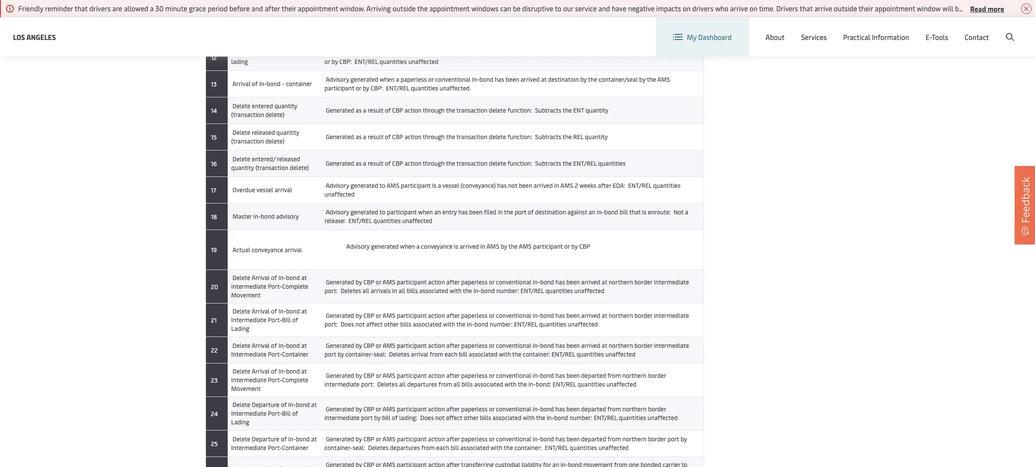 Task type: vqa. For each thing, say whether or not it's contained in the screenshot.
Schedule
no



Task type: locate. For each thing, give the bounding box(es) containing it.
generated for advisory generated when a conveyance is arrived in ams by the ams participant or by cbp
[[371, 242, 399, 251]]

3 generated from the top
[[326, 133, 354, 141]]

2 vertical spatial not
[[436, 414, 445, 422]]

other up generated by cbp or ams participant action after paperless or conventional in‑bond has been departed from northern border port by container‑seal:  deletes departures from each bill associated with the container:  ent/rel quantities unaffected
[[464, 414, 479, 422]]

port‑complete down delete arrival of in‑bond at intermediate port‑container
[[268, 376, 309, 384]]

2 vertical spatial departed
[[582, 435, 607, 443]]

the inside advisory generated when a paperless or conventional in‑bond has been arrived at destination as a complete movement by the ams participant or by cbp:  ent/rel quantities unaffected
[[659, 22, 668, 30]]

1 horizontal spatial other
[[464, 414, 479, 422]]

conventional inside generated by cbp or ams participant action after paperless or conventional in‑bond has been arrived at northern border intermediate port:  deletes all arrivals in all bills associated with the in‑bond number: ent/rel quantities unaffected
[[496, 278, 532, 286]]

2 port‑container from the top
[[268, 444, 309, 452]]

0 vertical spatial lading
[[231, 324, 250, 333]]

delete arrival of in‑bond at intermediate port‑complete movement
[[231, 274, 309, 299], [231, 367, 309, 393]]

advisory generated to participant when an entry has been filed in the port of destination against an in‑bond bill that is enroute:  not a release:  ent/rel quantities unaffected
[[325, 208, 689, 225]]

released
[[252, 128, 275, 137], [277, 155, 300, 163]]

2 departure from the top
[[252, 435, 280, 443]]

intermediate for generated by cbp or ams participant action after paperless or conventional in‑bond has been arrived at northern border intermediate port by container‑seal:  deletes arrival from each bill associated with the container: ent/rel quantities unaffected
[[654, 341, 690, 350]]

1 horizontal spatial does
[[421, 414, 434, 422]]

ent
[[574, 106, 584, 114]]

1 vertical spatial port‑complete
[[268, 376, 309, 384]]

an left the entry
[[435, 208, 441, 216]]

cbp inside generated by cbp or ams participant action after paperless or conventional in‑bond has been departed from northern border port by container‑seal:  deletes departures from each bill associated with the container:  ent/rel quantities unaffected
[[364, 435, 375, 443]]

9 delete from the top
[[233, 435, 251, 443]]

2 port‑complete from the top
[[268, 376, 309, 384]]

intermediate right 22
[[231, 350, 267, 358]]

number: inside "generated by cbp or ams participant action after paperless or conventional in‑bond has been departed from northern border intermediate port by bill of lading:  does not affect other bills associated with the in‑bond number: ent/rel quantities unaffected"
[[570, 414, 593, 422]]

2 delete from the top
[[489, 133, 507, 141]]

angeles
[[26, 32, 56, 42]]

arrival up delete arrival of in‑bond at intermediate port‑container
[[252, 307, 270, 315]]

port‑bill up delete departure of in‑bond at intermediate port‑container
[[268, 409, 291, 418]]

lading inside advisory generated when a paperless or conventional in‑bond has been arrived at destination by the bill of lading by the ams participant or by cbp:  ent/rel quantities unaffected
[[616, 49, 633, 57]]

has inside "generated by cbp or ams participant action after paperless or conventional in‑bond has been departed from northern border intermediate port by bill of lading:  does not affect other bills associated with the in‑bond number: ent/rel quantities unaffected"
[[556, 405, 565, 413]]

northern
[[609, 278, 633, 286], [609, 311, 633, 320], [609, 341, 633, 350], [623, 371, 647, 380], [623, 405, 647, 413], [623, 435, 647, 443]]

1 and from the left
[[252, 3, 263, 13]]

quantity right entered
[[275, 102, 298, 110]]

25
[[210, 439, 218, 448]]

2 appointment from the left
[[430, 3, 470, 13]]

an right against
[[589, 208, 596, 216]]

with inside generated by cbp or ams participant action after paperless or conventional in‑bond has been departed from northern border intermediate port:  deletes all departures from all bills associated with the in‑bond: ent/rel quantities unaffected
[[505, 380, 517, 388]]

after for generated by cbp or ams participant action after paperless or conventional in‑bond has been arrived at northern border intermediate port:  deletes all arrivals in all bills associated with the in‑bond number: ent/rel quantities unaffected
[[447, 278, 460, 286]]

1 vertical spatial ‑
[[282, 80, 285, 88]]

arrival for overdue vessel arrival
[[275, 186, 292, 194]]

transaction for rel
[[457, 133, 488, 141]]

as
[[581, 22, 587, 30], [356, 106, 362, 114], [356, 133, 362, 141], [356, 159, 362, 167]]

through up generated as a result of cbp action through the transaction delete function:  subtracts the rel quantity
[[423, 106, 445, 114]]

arrival for 23
[[252, 367, 270, 375]]

cbp
[[393, 106, 403, 114], [393, 133, 403, 141], [393, 159, 403, 167], [580, 242, 591, 251], [364, 278, 375, 286], [364, 311, 375, 320], [364, 341, 375, 350], [364, 371, 375, 380], [364, 405, 375, 413], [364, 435, 375, 443]]

0 vertical spatial departure
[[252, 401, 280, 409]]

in right the arrivals
[[393, 287, 397, 295]]

generated for generated as a result of cbp action through the transaction delete function:  subtracts the ent quantity
[[326, 106, 354, 114]]

los angeles
[[13, 32, 56, 42]]

04
[[210, 0, 219, 8]]

2 through from the top
[[423, 133, 445, 141]]

6 generated from the top
[[326, 311, 354, 320]]

intermediate for generated by cbp or ams participant action after paperless or conventional in‑bond has been departed from northern border intermediate port:  deletes all departures from all bills associated with the in‑bond: ent/rel quantities unaffected
[[325, 380, 360, 388]]

0 vertical spatial delete
[[489, 106, 507, 114]]

arrival for actual conveyance arrival
[[285, 246, 302, 254]]

8 delete from the top
[[233, 401, 251, 409]]

port‑bill up delete arrival of in‑bond at intermediate port‑container
[[268, 316, 291, 324]]

1 vertical spatial each
[[437, 444, 449, 452]]

has
[[495, 22, 505, 30], [495, 49, 505, 57], [495, 75, 505, 84], [498, 181, 507, 190], [459, 208, 468, 216], [556, 278, 565, 286], [556, 311, 565, 320], [556, 341, 565, 350], [556, 371, 565, 380], [556, 405, 565, 413], [556, 435, 565, 443]]

through
[[423, 106, 445, 114], [423, 133, 445, 141], [423, 159, 445, 167]]

intermediate right 23
[[231, 376, 267, 384]]

action for generated by cbp or ams participant action after paperless or conventional in‑bond has been arrived at northern border intermediate port:  deletes all arrivals in all bills associated with the in‑bond number: ent/rel quantities unaffected
[[428, 278, 445, 286]]

login / create account link
[[933, 17, 1019, 43]]

generated for generated by cbp or ams participant action after paperless or conventional in‑bond has been arrived at northern border intermediate port:  does not affect other bills associated with the in‑bond number: ent/rel quantities unaffected
[[326, 311, 354, 320]]

in
[[568, 0, 572, 4], [555, 181, 560, 190], [498, 208, 503, 216], [481, 242, 486, 251], [393, 287, 397, 295]]

1 vertical spatial port‑container
[[268, 444, 309, 452]]

port‑complete
[[268, 282, 309, 291], [268, 376, 309, 384]]

2 generated from the top
[[326, 106, 354, 114]]

action for generated as a result of cbp action through the transaction delete function:  subtracts the ent/rel quantities
[[405, 159, 422, 167]]

northern inside generated by cbp or ams participant action after paperless or conventional in‑bond has been arrived at northern border intermediate port:  deletes all arrivals in all bills associated with the in‑bond number: ent/rel quantities unaffected
[[609, 278, 633, 286]]

on left time.
[[750, 3, 758, 13]]

1 horizontal spatial affect
[[446, 414, 463, 422]]

1 vertical spatial lading
[[231, 418, 250, 426]]

in‑bond inside delete arrival of in‑bond at intermediate port‑container
[[279, 341, 300, 350]]

1 horizontal spatial their
[[859, 3, 874, 13]]

2 delete from the top
[[233, 128, 251, 137]]

bills inside generated by cbp or ams participant action after paperless or conventional in‑bond has been arrived at northern border intermediate port:  deletes all arrivals in all bills associated with the in‑bond number: ent/rel quantities unaffected
[[407, 287, 418, 295]]

ent/rel inside advisory generated when a paperless or conventional in‑bond has been arrived at destination as a complete movement by the ams participant or by cbp:  ent/rel quantities unaffected
[[386, 31, 410, 39]]

generated for generated by cbp or ams participant action after paperless or conventional in‑bond has been departed from northern border intermediate port:  deletes all departures from all bills associated with the in‑bond: ent/rel quantities unaffected
[[326, 371, 354, 380]]

quantity up overdue
[[231, 164, 254, 172]]

1 result from the top
[[368, 106, 384, 114]]

generated for generated by cbp or ams participant action after paperless or conventional in‑bond has been departed from northern border intermediate port by bill of lading:  does not affect other bills associated with the in‑bond number: ent/rel quantities unaffected
[[326, 405, 354, 413]]

border inside generated by cbp or ams participant action after paperless or conventional in‑bond has been departed from northern border intermediate port:  deletes all departures from all bills associated with the in‑bond: ent/rel quantities unaffected
[[649, 371, 667, 380]]

2 port‑bill from the top
[[268, 409, 291, 418]]

delete arrival of in‑bond at intermediate port‑complete movement up delete arrival of in‑bond at intermediate port‑bill of lading on the bottom left of the page
[[231, 274, 309, 299]]

0 horizontal spatial appointment
[[298, 3, 338, 13]]

conventional inside generated by cbp or ams participant action after paperless or conventional in‑bond has been arrived at northern border intermediate port:  does not affect other bills associated with the in‑bond number: ent/rel quantities unaffected
[[496, 311, 532, 320]]

an left amendment
[[574, 0, 581, 4]]

1 port‑complete from the top
[[268, 282, 309, 291]]

intermediate for 25
[[231, 444, 267, 452]]

lading
[[231, 324, 250, 333], [231, 418, 250, 426]]

1 outside from the left
[[393, 3, 416, 13]]

ams inside generated by cbp or ams participant action after paperless or conventional in‑bond has been departed from northern border port by container‑seal:  deletes departures from each bill associated with the container:  ent/rel quantities unaffected
[[383, 435, 396, 443]]

3 departed from the top
[[582, 435, 607, 443]]

30
[[155, 3, 164, 13]]

through down generated as a result of cbp action through the transaction delete function:  subtracts the rel quantity
[[423, 159, 445, 167]]

1 vertical spatial number:
[[490, 320, 513, 328]]

1 vertical spatial delete)
[[266, 137, 285, 145]]

after inside generated by cbp or ams participant action after paperless or conventional in‑bond has been departed from northern border port by container‑seal:  deletes departures from each bill associated with the container:  ent/rel quantities unaffected
[[447, 435, 460, 443]]

0 vertical spatial ‑
[[282, 49, 285, 57]]

‑ for bill
[[282, 49, 285, 57]]

2 result from the top
[[368, 133, 384, 141]]

delete entered quantity (transaction delete)
[[231, 102, 298, 119]]

after for generated by cbp or ams participant action after paperless or conventional in‑bond has been departed from northern border intermediate port by bill of lading:  does not affect other bills associated with the in‑bond number: ent/rel quantities unaffected
[[447, 405, 460, 413]]

0 horizontal spatial released
[[252, 128, 275, 137]]

1 horizontal spatial released
[[277, 155, 300, 163]]

quantities inside the advisory generated to ams participant is a vessel (conveyance) has not been arrived in ams 2 weeks after eda:  ent/rel quantities unaffected
[[654, 181, 681, 190]]

cbp inside generated by cbp or ams participant action after paperless or conventional in‑bond has been arrived at northern border intermediate port:  does not affect other bills associated with the in‑bond number: ent/rel quantities unaffected
[[364, 311, 375, 320]]

2 vertical spatial transaction
[[457, 159, 488, 167]]

transaction for ent/rel
[[457, 159, 488, 167]]

does
[[341, 320, 354, 328], [421, 414, 434, 422]]

delete) for released
[[266, 137, 285, 145]]

2 vertical spatial delete)
[[290, 164, 309, 172]]

advisory for advisory generated when a paperless or conventional in‑bond has been arrived at destination by the bill of lading by the ams participant or by cbp:  ent/rel quantities unaffected
[[326, 49, 349, 57]]

1 vertical spatial delete
[[489, 133, 507, 141]]

1 vertical spatial arrival
[[285, 246, 302, 254]]

7 delete from the top
[[233, 367, 251, 375]]

quantity down delete entered quantity (transaction delete)
[[277, 128, 299, 137]]

arrival inside delete arrival of in‑bond at intermediate port‑container
[[252, 341, 270, 350]]

tools
[[933, 32, 949, 42]]

1 through from the top
[[423, 106, 445, 114]]

2 transaction from the top
[[457, 133, 488, 141]]

login / create account
[[949, 25, 1019, 35]]

5 intermediate from the top
[[231, 409, 267, 418]]

be right will
[[956, 3, 963, 13]]

more
[[988, 4, 1005, 13]]

that
[[75, 3, 88, 13], [800, 3, 813, 13], [630, 208, 641, 216]]

contact
[[965, 32, 990, 42]]

arrival down delete arrival of in‑bond at intermediate port‑container
[[252, 367, 270, 375]]

is inside generated to a rail carrier when a new second notify party scac code is assigned to a bill in an amendment to the consist record during train consisting
[[515, 0, 519, 4]]

delete up generated as a result of cbp action through the transaction delete function:  subtracts the ent/rel quantities
[[489, 133, 507, 141]]

has inside advisory generated when a paperless or conventional in‑bond has been arrived at destination by the container/seal by the ams participant or by cbp:  ent/rel quantities unaffected
[[495, 75, 505, 84]]

port‑container down delete arrival of in‑bond at intermediate port‑bill of lading on the bottom left of the page
[[268, 350, 309, 358]]

arriving
[[367, 3, 391, 13]]

conveyance
[[421, 242, 453, 251], [252, 246, 283, 254]]

2 movement from the top
[[231, 384, 261, 393]]

1 vertical spatial not
[[356, 320, 365, 328]]

border inside generated by cbp or ams participant action after paperless or conventional in‑bond has been arrived at northern border intermediate port:  deletes all arrivals in all bills associated with the in‑bond number: ent/rel quantities unaffected
[[635, 278, 653, 286]]

arrival inside generated by cbp or ams participant action after paperless or conventional in‑bond has been arrived at northern border intermediate port by container‑seal:  deletes arrival from each bill associated with the container: ent/rel quantities unaffected
[[411, 350, 429, 358]]

in inside 'advisory generated to participant when an entry has been filed in the port of destination against an in‑bond bill that is enroute:  not a release:  ent/rel quantities unaffected'
[[498, 208, 503, 216]]

conveyance right the actual
[[252, 246, 283, 254]]

quantity right ent at the top right
[[586, 106, 609, 114]]

0 horizontal spatial does
[[341, 320, 354, 328]]

3 through from the top
[[423, 159, 445, 167]]

at inside advisory generated when a paperless or conventional in‑bond has been arrived at destination as a complete movement by the ams participant or by cbp:  ent/rel quantities unaffected
[[542, 22, 547, 30]]

at inside delete arrival of in‑bond at intermediate port‑container
[[302, 341, 307, 350]]

4 generated from the top
[[326, 159, 354, 167]]

1 port‑bill from the top
[[268, 316, 291, 324]]

0 horizontal spatial other
[[384, 320, 399, 328]]

amendment
[[582, 0, 615, 4]]

outside
[[393, 3, 416, 13], [835, 3, 858, 13]]

appointment up menu
[[876, 3, 916, 13]]

(transaction down entered
[[231, 110, 264, 119]]

22
[[210, 346, 218, 354]]

as for generated as a result of cbp action through the transaction delete function:  subtracts the ent quantity
[[356, 106, 362, 114]]

about button
[[766, 17, 785, 57]]

ent/rel inside generated by cbp or ams participant action after paperless or conventional in‑bond has been arrived at northern border intermediate port:  deletes all arrivals in all bills associated with the in‑bond number: ent/rel quantities unaffected
[[521, 287, 545, 295]]

3 delete from the top
[[233, 155, 251, 163]]

has inside advisory generated when a paperless or conventional in‑bond has been arrived at destination by the bill of lading by the ams participant or by cbp:  ent/rel quantities unaffected
[[495, 49, 505, 57]]

0 vertical spatial departures
[[408, 380, 437, 388]]

0 vertical spatial (transaction
[[231, 110, 264, 119]]

1 departed from the top
[[582, 371, 607, 380]]

been inside 'advisory generated to participant when an entry has been filed in the port of destination against an in‑bond bill that is enroute:  not a release:  ent/rel quantities unaffected'
[[470, 208, 483, 216]]

intermediate right the 24
[[231, 409, 267, 418]]

generated for advisory generated to participant when an entry has been filed in the port of destination against an in‑bond bill that is enroute:  not a release:  ent/rel quantities unaffected
[[351, 208, 379, 216]]

paperless inside "generated by cbp or ams participant action after paperless or conventional in‑bond has been departed from northern border intermediate port by bill of lading:  does not affect other bills associated with the in‑bond number: ent/rel quantities unaffected"
[[462, 405, 488, 413]]

generated for generated to a rail carrier when a new second notify party scac code is assigned to a bill in an amendment to the consist record during train consisting
[[326, 0, 354, 4]]

5 delete from the top
[[233, 307, 251, 315]]

border for generated by cbp or ams participant action after paperless or conventional in‑bond has been departed from northern border port by container‑seal:  deletes departures from each bill associated with the container:  ent/rel quantities unaffected
[[649, 435, 667, 443]]

1 horizontal spatial and
[[599, 3, 611, 13]]

6 delete from the top
[[233, 341, 251, 350]]

3 delete from the top
[[489, 159, 507, 167]]

0 vertical spatial subtracts
[[535, 106, 562, 114]]

generated inside advisory generated when a paperless or conventional in‑bond has been arrived at destination by the container/seal by the ams participant or by cbp:  ent/rel quantities unaffected
[[351, 75, 379, 84]]

transaction up generated as a result of cbp action through the transaction delete function:  subtracts the ent/rel quantities
[[457, 133, 488, 141]]

transaction
[[457, 106, 488, 114], [457, 133, 488, 141], [457, 159, 488, 167]]

from
[[430, 350, 444, 358], [608, 371, 621, 380], [439, 380, 452, 388], [608, 405, 621, 413], [608, 435, 621, 443], [422, 444, 435, 452]]

in left service
[[568, 0, 572, 4]]

of inside 'advisory generated to participant when an entry has been filed in the port of destination against an in‑bond bill that is enroute:  not a release:  ent/rel quantities unaffected'
[[528, 208, 534, 216]]

lading up delete departure of in‑bond at intermediate port‑container
[[231, 418, 250, 426]]

affect inside generated by cbp or ams participant action after paperless or conventional in‑bond has been arrived at northern border intermediate port:  does not affect other bills associated with the in‑bond number: ent/rel quantities unaffected
[[366, 320, 383, 328]]

los
[[13, 32, 25, 42]]

0 vertical spatial through
[[423, 106, 445, 114]]

ams inside generated by cbp or ams participant action after paperless or conventional in‑bond has been arrived at northern border intermediate port:  deletes all arrivals in all bills associated with the in‑bond number: ent/rel quantities unaffected
[[383, 278, 396, 286]]

generated for advisory generated when a paperless or conventional in‑bond has been arrived at destination by the container/seal by the ams participant or by cbp:  ent/rel quantities unaffected
[[351, 75, 379, 84]]

ams inside generated by cbp or ams participant action after paperless or conventional in‑bond has been arrived at northern border intermediate port:  does not affect other bills associated with the in‑bond number: ent/rel quantities unaffected
[[383, 311, 396, 320]]

1 vertical spatial (transaction
[[231, 137, 264, 145]]

in‑bond for generated by cbp or ams participant action after paperless or conventional in‑bond has been departed from northern border intermediate port:  deletes all departures from all bills associated with the in‑bond: ent/rel quantities unaffected
[[279, 367, 300, 375]]

action inside generated by cbp or ams participant action after paperless or conventional in‑bond has been arrived at northern border intermediate port:  deletes all arrivals in all bills associated with the in‑bond number: ent/rel quantities unaffected
[[428, 278, 445, 286]]

3 subtracts from the top
[[535, 159, 562, 167]]

1 vertical spatial result
[[368, 133, 384, 141]]

conventional inside generated by cbp or ams participant action after paperless or conventional in‑bond has been departed from northern border intermediate port:  deletes all departures from all bills associated with the in‑bond: ent/rel quantities unaffected
[[496, 371, 532, 380]]

does inside "generated by cbp or ams participant action after paperless or conventional in‑bond has been departed from northern border intermediate port by bill of lading:  does not affect other bills associated with the in‑bond number: ent/rel quantities unaffected"
[[421, 414, 434, 422]]

1 vertical spatial released
[[277, 155, 300, 163]]

2 drivers from the left
[[693, 3, 714, 13]]

port‑bill
[[268, 316, 291, 324], [268, 409, 291, 418]]

delete for 15
[[233, 128, 251, 137]]

0 vertical spatial port‑complete
[[268, 282, 309, 291]]

0 vertical spatial arrival
[[275, 186, 292, 194]]

arrival for 21
[[252, 307, 270, 315]]

generated for generated as a result of cbp action through the transaction delete function:  subtracts the rel quantity
[[326, 133, 354, 141]]

delete for 21
[[233, 307, 251, 315]]

port‑complete up delete arrival of in‑bond at intermediate port‑bill of lading on the bottom left of the page
[[268, 282, 309, 291]]

paperless for the
[[462, 341, 488, 350]]

2 vertical spatial through
[[423, 159, 445, 167]]

1 vertical spatial subtracts
[[535, 133, 562, 141]]

bill inside arrival of in‑bond ‑ bill of lading
[[286, 49, 295, 57]]

quantities inside advisory generated when a paperless or conventional in‑bond has been arrived at destination by the container/seal by the ams participant or by cbp:  ent/rel quantities unaffected
[[411, 84, 439, 92]]

1 horizontal spatial arrive
[[815, 3, 833, 13]]

departure up delete departure of in‑bond at intermediate port‑container
[[252, 401, 280, 409]]

1 vertical spatial lading
[[231, 57, 248, 66]]

2 vertical spatial delete
[[489, 159, 507, 167]]

at inside generated by cbp or ams participant action after paperless or conventional in‑bond has been arrived at northern border intermediate port:  deletes all arrivals in all bills associated with the in‑bond number: ent/rel quantities unaffected
[[602, 278, 608, 286]]

0 vertical spatial lading
[[616, 49, 633, 57]]

ams inside advisory generated when a paperless or conventional in‑bond has been arrived at destination by the container/seal by the ams participant or by cbp:  ent/rel quantities unaffected
[[658, 75, 671, 84]]

generated inside generated by cbp or ams participant action after paperless or conventional in‑bond has been departed from northern border intermediate port:  deletes all departures from all bills associated with the in‑bond: ent/rel quantities unaffected
[[326, 371, 354, 380]]

second
[[245, 0, 265, 8]]

1 transaction from the top
[[457, 106, 488, 114]]

intermediate inside delete departure of in‑bond at intermediate port‑container
[[231, 444, 267, 452]]

with inside generated by cbp or ams participant action after paperless or conventional in‑bond has been arrived at northern border intermediate port:  does not affect other bills associated with the in‑bond number: ent/rel quantities unaffected
[[443, 320, 455, 328]]

0 horizontal spatial and
[[252, 3, 263, 13]]

0 vertical spatial affect
[[366, 320, 383, 328]]

arrived inside generated by cbp or ams participant action after paperless or conventional in‑bond has been arrived at northern border intermediate port:  deletes all arrivals in all bills associated with the in‑bond number: ent/rel quantities unaffected
[[582, 278, 601, 286]]

outside left new
[[393, 3, 416, 13]]

0 vertical spatial departed
[[582, 371, 607, 380]]

the inside generated by cbp or ams participant action after paperless or conventional in‑bond has been departed from northern border intermediate port:  deletes all departures from all bills associated with the in‑bond: ent/rel quantities unaffected
[[518, 380, 527, 388]]

1 horizontal spatial an
[[574, 0, 581, 4]]

1 port‑container from the top
[[268, 350, 309, 358]]

1 horizontal spatial be
[[956, 3, 963, 13]]

conveyance down the entry
[[421, 242, 453, 251]]

5 generated from the top
[[326, 278, 354, 286]]

delete inside delete released quantity (transaction delete)
[[233, 128, 251, 137]]

1 horizontal spatial on
[[750, 3, 758, 13]]

ent/rel inside advisory generated when a paperless or conventional in‑bond has been arrived at destination by the container/seal by the ams participant or by cbp:  ent/rel quantities unaffected
[[386, 84, 410, 92]]

port‑bill for arrival
[[268, 316, 291, 324]]

intermediate for 20
[[231, 282, 267, 291]]

released right entered/
[[277, 155, 300, 163]]

in down "filed"
[[481, 242, 486, 251]]

0 vertical spatial each
[[445, 350, 458, 358]]

1 vertical spatial does
[[421, 414, 434, 422]]

generated to a rail carrier when a new second notify party scac code is assigned to a bill in an amendment to the consist record during train consisting
[[325, 0, 692, 13]]

vessel right overdue
[[257, 186, 273, 194]]

conventional for number:
[[496, 311, 532, 320]]

quantities inside advisory generated when a paperless or conventional in‑bond has been arrived at destination by the bill of lading by the ams participant or by cbp:  ent/rel quantities unaffected
[[380, 57, 407, 66]]

‑ for container
[[282, 80, 285, 88]]

lading inside delete arrival of in‑bond at intermediate port‑bill of lading
[[231, 324, 250, 333]]

in‑bond inside advisory generated when a paperless or conventional in‑bond has been arrived at destination by the bill of lading by the ams participant or by cbp:  ent/rel quantities unaffected
[[472, 49, 494, 57]]

2 vertical spatial result
[[368, 159, 384, 167]]

delete) inside delete entered/ released quantity (transaction delete)
[[290, 164, 309, 172]]

3 result from the top
[[368, 159, 384, 167]]

1 lading from the top
[[231, 324, 250, 333]]

0 horizontal spatial vessel
[[257, 186, 273, 194]]

delete departure of in‑bond at intermediate port‑container
[[231, 435, 317, 452]]

1 vertical spatial movement
[[231, 384, 261, 393]]

quantity inside delete entered/ released quantity (transaction delete)
[[231, 164, 254, 172]]

transaction up the (conveyance)
[[457, 159, 488, 167]]

departed inside generated by cbp or ams participant action after paperless or conventional in‑bond has been departed from northern border intermediate port:  deletes all departures from all bills associated with the in‑bond: ent/rel quantities unaffected
[[582, 371, 607, 380]]

ent/rel inside "generated by cbp or ams participant action after paperless or conventional in‑bond has been departed from northern border intermediate port by bill of lading:  does not affect other bills associated with the in‑bond number: ent/rel quantities unaffected"
[[594, 414, 618, 422]]

arrival right 12 on the top left of the page
[[233, 49, 251, 57]]

delete for 25
[[233, 435, 251, 443]]

ams inside "generated by cbp or ams participant action after paperless or conventional in‑bond has been departed from northern border intermediate port by bill of lading:  does not affect other bills associated with the in‑bond number: ent/rel quantities unaffected"
[[383, 405, 396, 413]]

movement up delete arrival of in‑bond at intermediate port‑bill of lading on the bottom left of the page
[[231, 291, 261, 299]]

delete up the advisory generated to ams participant is a vessel (conveyance) has not been arrived in ams 2 weeks after eda:  ent/rel quantities unaffected
[[489, 159, 507, 167]]

lading up delete arrival of in‑bond at intermediate port‑container
[[231, 324, 250, 333]]

vessel up the entry
[[443, 181, 459, 190]]

movement for 23
[[231, 384, 261, 393]]

conventional for ent/rel
[[496, 435, 532, 443]]

7 generated from the top
[[326, 341, 354, 350]]

been
[[506, 22, 519, 30], [506, 49, 519, 57], [506, 75, 519, 84], [519, 181, 533, 190], [470, 208, 483, 216], [567, 278, 580, 286], [567, 311, 580, 320], [567, 341, 580, 350], [567, 371, 580, 380], [567, 405, 580, 413], [567, 435, 580, 443]]

quantities
[[411, 31, 439, 39], [380, 57, 407, 66], [411, 84, 439, 92], [599, 159, 626, 167], [654, 181, 681, 190], [374, 217, 401, 225], [546, 287, 573, 295], [539, 320, 567, 328], [577, 350, 604, 358], [578, 380, 605, 388], [619, 414, 647, 422], [570, 444, 598, 452]]

outside up location
[[835, 3, 858, 13]]

lading right 12 on the top left of the page
[[231, 57, 248, 66]]

bill
[[558, 0, 566, 4], [286, 49, 295, 57], [599, 49, 608, 57], [620, 208, 628, 216], [459, 350, 468, 358], [382, 414, 391, 422], [451, 444, 459, 452]]

appointment left "window."
[[298, 3, 338, 13]]

been inside generated by cbp or ams participant action after paperless or conventional in‑bond has been departed from northern border port by container‑seal:  deletes departures from each bill associated with the container:  ent/rel quantities unaffected
[[567, 435, 580, 443]]

advisory for advisory generated when a conveyance is arrived in ams by the ams participant or by cbp
[[347, 242, 370, 251]]

ent/rel inside the advisory generated to ams participant is a vessel (conveyance) has not been arrived in ams 2 weeks after eda:  ent/rel quantities unaffected
[[629, 181, 652, 190]]

arrival down actual conveyance arrival
[[252, 274, 270, 282]]

paperless for in‑bond:
[[462, 371, 488, 380]]

northern inside generated by cbp or ams participant action after paperless or conventional in‑bond has been departed from northern border intermediate port:  deletes all departures from all bills associated with the in‑bond: ent/rel quantities unaffected
[[623, 371, 647, 380]]

departed inside generated by cbp or ams participant action after paperless or conventional in‑bond has been departed from northern border port by container‑seal:  deletes departures from each bill associated with the container:  ent/rel quantities unaffected
[[582, 435, 607, 443]]

0 vertical spatial other
[[384, 320, 399, 328]]

2 ‑ from the top
[[282, 80, 285, 88]]

0 horizontal spatial on
[[683, 3, 691, 13]]

to
[[356, 0, 362, 4], [546, 0, 552, 4], [616, 0, 622, 4], [555, 3, 562, 13], [380, 181, 386, 190], [380, 208, 386, 216]]

‑ up arrival of in‑bond ‑ container
[[282, 49, 285, 57]]

result for generated as a result of cbp action through the transaction delete function:  subtracts the ent quantity
[[368, 106, 384, 114]]

be right can
[[513, 3, 521, 13]]

18
[[210, 212, 217, 221]]

0 horizontal spatial drivers
[[89, 3, 111, 13]]

intermediate for 21
[[231, 316, 267, 324]]

generated inside generated by cbp or ams participant action after paperless or conventional in‑bond has been arrived at northern border intermediate port by container‑seal:  deletes arrival from each bill associated with the container: ent/rel quantities unaffected
[[326, 341, 354, 350]]

delete for 24
[[233, 401, 251, 409]]

10 generated from the top
[[326, 435, 354, 443]]

9 generated from the top
[[326, 405, 354, 413]]

intermediate right the 21
[[231, 316, 267, 324]]

‑ left container
[[282, 80, 285, 88]]

in‑bond for generated by cbp or ams participant action after paperless or conventional in‑bond has been departed from northern border intermediate port by bill of lading:  does not affect other bills associated with the in‑bond number: ent/rel quantities unaffected
[[288, 401, 310, 409]]

when inside generated to a rail carrier when a new second notify party scac code is assigned to a bill in an amendment to the consist record during train consisting
[[397, 0, 412, 4]]

departure inside the delete departure of in‑bond at intermediate port‑bill of lading
[[252, 401, 280, 409]]

arrive up location
[[815, 3, 833, 13]]

0 horizontal spatial their
[[282, 3, 296, 13]]

been inside generated by cbp or ams participant action after paperless or conventional in‑bond has been departed from northern border intermediate port:  deletes all departures from all bills associated with the in‑bond: ent/rel quantities unaffected
[[567, 371, 580, 380]]

1 horizontal spatial vessel
[[443, 181, 459, 190]]

number:
[[497, 287, 520, 295], [490, 320, 513, 328], [570, 414, 593, 422]]

in inside the advisory generated to ams participant is a vessel (conveyance) has not been arrived in ams 2 weeks after eda:  ent/rel quantities unaffected
[[555, 181, 560, 190]]

paperless for associated
[[462, 405, 488, 413]]

1 horizontal spatial conveyance
[[421, 242, 453, 251]]

6 intermediate from the top
[[231, 444, 267, 452]]

1 horizontal spatial that
[[630, 208, 641, 216]]

drivers
[[777, 3, 799, 13]]

menu
[[890, 25, 908, 35]]

arrival for 22
[[252, 341, 270, 350]]

1 vertical spatial port‑bill
[[268, 409, 291, 418]]

1 vertical spatial departure
[[252, 435, 280, 443]]

associated inside generated by cbp or ams participant action after paperless or conventional in‑bond has been arrived at northern border intermediate port:  deletes all arrivals in all bills associated with the in‑bond number: ent/rel quantities unaffected
[[420, 287, 449, 295]]

arrival of in‑bond ‑ bill of lading
[[231, 49, 302, 66]]

destination for bill
[[548, 49, 579, 57]]

not
[[674, 208, 684, 216]]

all
[[363, 287, 369, 295], [399, 287, 406, 295], [399, 380, 406, 388], [454, 380, 461, 388]]

will
[[943, 3, 954, 13]]

movement up the delete departure of in‑bond at intermediate port‑bill of lading
[[231, 384, 261, 393]]

after
[[265, 3, 280, 13], [598, 181, 612, 190], [447, 278, 460, 286], [447, 311, 460, 320], [447, 341, 460, 350], [447, 371, 460, 380], [447, 405, 460, 413], [447, 435, 460, 443]]

2 vertical spatial arrival
[[411, 350, 429, 358]]

the inside generated by cbp or ams participant action after paperless or conventional in‑bond has been arrived at northern border intermediate port by container‑seal:  deletes arrival from each bill associated with the container: ent/rel quantities unaffected
[[513, 350, 522, 358]]

intermediate for generated by cbp or ams participant action after paperless or conventional in‑bond has been departed from northern border intermediate port by bill of lading:  does not affect other bills associated with the in‑bond number: ent/rel quantities unaffected
[[325, 414, 360, 422]]

2 lading from the top
[[231, 418, 250, 426]]

1 vertical spatial departures
[[390, 444, 420, 452]]

train
[[325, 4, 337, 13]]

notify
[[266, 0, 283, 8]]

intermediate right 25
[[231, 444, 267, 452]]

0 vertical spatial port‑container
[[268, 350, 309, 358]]

feedback button
[[1015, 166, 1036, 244]]

1 arrive from the left
[[731, 3, 749, 13]]

delete)
[[266, 110, 285, 119], [266, 137, 285, 145], [290, 164, 309, 172]]

1 vertical spatial departed
[[582, 405, 607, 413]]

0 vertical spatial transaction
[[457, 106, 488, 114]]

8 generated from the top
[[326, 371, 354, 380]]

released inside delete released quantity (transaction delete)
[[252, 128, 275, 137]]

delete arrival of in‑bond at intermediate port‑complete movement down delete arrival of in‑bond at intermediate port‑container
[[231, 367, 309, 393]]

2 vertical spatial subtracts
[[535, 159, 562, 167]]

when inside advisory generated when a paperless or conventional in‑bond has been arrived at destination by the container/seal by the ams participant or by cbp:  ent/rel quantities unaffected
[[380, 75, 395, 84]]

1 vertical spatial other
[[464, 414, 479, 422]]

delete arrival of in‑bond at intermediate port‑bill of lading
[[231, 307, 307, 333]]

other down the arrivals
[[384, 320, 399, 328]]

in right "filed"
[[498, 208, 503, 216]]

1 delete from the top
[[233, 102, 251, 110]]

generated for generated by cbp or ams participant action after paperless or conventional in‑bond has been arrived at northern border intermediate port:  deletes all arrivals in all bills associated with the in‑bond number: ent/rel quantities unaffected
[[326, 278, 354, 286]]

departed for unaffected
[[582, 371, 607, 380]]

0 horizontal spatial arrive
[[731, 3, 749, 13]]

1 horizontal spatial appointment
[[430, 3, 470, 13]]

departure inside delete departure of in‑bond at intermediate port‑container
[[252, 435, 280, 443]]

affect
[[366, 320, 383, 328], [446, 414, 463, 422]]

container/seal
[[599, 75, 638, 84]]

2 vertical spatial (transaction
[[256, 164, 288, 172]]

generated as a result of cbp action through the transaction delete function:  subtracts the rel quantity
[[325, 133, 608, 141]]

after inside generated by cbp or ams participant action after paperless or conventional in‑bond has been departed from northern border intermediate port:  deletes all departures from all bills associated with the in‑bond: ent/rel quantities unaffected
[[447, 371, 460, 380]]

0 vertical spatial not
[[509, 181, 518, 190]]

intermediate right 20
[[231, 282, 267, 291]]

receive
[[1015, 3, 1036, 13]]

from inside generated by cbp or ams participant action after paperless or conventional in‑bond has been arrived at northern border intermediate port by container‑seal:  deletes arrival from each bill associated with the container: ent/rel quantities unaffected
[[430, 350, 444, 358]]

0 vertical spatial movement
[[231, 291, 261, 299]]

1 generated from the top
[[326, 0, 354, 4]]

1 drivers from the left
[[89, 3, 111, 13]]

1 vertical spatial transaction
[[457, 133, 488, 141]]

quantities inside generated by cbp or ams participant action after paperless or conventional in‑bond has been arrived at northern border intermediate port:  deletes all arrivals in all bills associated with the in‑bond number: ent/rel quantities unaffected
[[546, 287, 573, 295]]

intermediate for generated by cbp or ams participant action after paperless or conventional in‑bond has been arrived at northern border intermediate port:  deletes all arrivals in all bills associated with the in‑bond number: ent/rel quantities unaffected
[[654, 278, 690, 286]]

1 horizontal spatial not
[[436, 414, 445, 422]]

0 horizontal spatial lading
[[231, 57, 248, 66]]

paperless inside generated by cbp or ams participant action after paperless or conventional in‑bond has been arrived at northern border intermediate port:  does not affect other bills associated with the in‑bond number: ent/rel quantities unaffected
[[462, 311, 488, 320]]

1 departure from the top
[[252, 401, 280, 409]]

weeks
[[580, 181, 597, 190]]

1 movement from the top
[[231, 291, 261, 299]]

deletes inside generated by cbp or ams participant action after paperless or conventional in‑bond has been arrived at northern border intermediate port by container‑seal:  deletes arrival from each bill associated with the container: ent/rel quantities unaffected
[[389, 350, 410, 358]]

conventional inside "generated by cbp or ams participant action after paperless or conventional in‑bond has been departed from northern border intermediate port by bill of lading:  does not affect other bills associated with the in‑bond number: ent/rel quantities unaffected"
[[496, 405, 532, 413]]

and left notify at the top left
[[252, 3, 263, 13]]

0 horizontal spatial affect
[[366, 320, 383, 328]]

not inside generated by cbp or ams participant action after paperless or conventional in‑bond has been arrived at northern border intermediate port:  does not affect other bills associated with the in‑bond number: ent/rel quantities unaffected
[[356, 320, 365, 328]]

2 horizontal spatial not
[[509, 181, 518, 190]]

delete inside delete departure of in‑bond at intermediate port‑container
[[233, 435, 251, 443]]

is inside 'advisory generated to participant when an entry has been filed in the port of destination against an in‑bond bill that is enroute:  not a release:  ent/rel quantities unaffected'
[[643, 208, 647, 216]]

0 vertical spatial port‑bill
[[268, 316, 291, 324]]

delete for 16
[[233, 155, 251, 163]]

drivers left the who
[[693, 3, 714, 13]]

destination for complete
[[548, 22, 579, 30]]

3 intermediate from the top
[[231, 350, 267, 358]]

0 horizontal spatial conveyance
[[252, 246, 283, 254]]

generated by cbp or ams participant action after paperless or conventional in‑bond has been departed from northern border intermediate port by bill of lading:  does not affect other bills associated with the in‑bond number: ent/rel quantities unaffected
[[325, 405, 678, 422]]

their up global
[[859, 3, 874, 13]]

delete for 23
[[233, 367, 251, 375]]

their right second
[[282, 3, 296, 13]]

0 horizontal spatial be
[[513, 3, 521, 13]]

2 horizontal spatial appointment
[[876, 3, 916, 13]]

with
[[450, 287, 462, 295], [443, 320, 455, 328], [499, 350, 511, 358], [505, 380, 517, 388], [523, 414, 535, 422], [491, 444, 503, 452]]

1 delete arrival of in‑bond at intermediate port‑complete movement from the top
[[231, 274, 309, 299]]

quantities inside generated by cbp or ams participant action after paperless or conventional in‑bond has been arrived at northern border intermediate port:  does not affect other bills associated with the in‑bond number: ent/rel quantities unaffected
[[539, 320, 567, 328]]

e-tools button
[[926, 17, 949, 57]]

vessel inside the advisory generated to ams participant is a vessel (conveyance) has not been arrived in ams 2 weeks after eda:  ent/rel quantities unaffected
[[443, 181, 459, 190]]

in left the 2
[[555, 181, 560, 190]]

1 vertical spatial through
[[423, 133, 445, 141]]

lading for delete arrival of in‑bond at intermediate port‑bill of lading
[[231, 324, 250, 333]]

disruptive
[[523, 3, 554, 13]]

after inside generated by cbp or ams participant action after paperless or conventional in‑bond has been arrived at northern border intermediate port:  does not affect other bills associated with the in‑bond number: ent/rel quantities unaffected
[[447, 311, 460, 320]]

unaffected inside advisory generated when a paperless or conventional in‑bond has been arrived at destination by the container/seal by the ams participant or by cbp:  ent/rel quantities unaffected
[[440, 84, 470, 92]]

arrival inside delete arrival of in‑bond at intermediate port‑bill of lading
[[252, 307, 270, 315]]

0 vertical spatial delete)
[[266, 110, 285, 119]]

2 departed from the top
[[582, 405, 607, 413]]

4 intermediate from the top
[[231, 376, 267, 384]]

in‑bond
[[279, 274, 300, 282], [279, 307, 300, 315], [279, 341, 300, 350], [279, 367, 300, 375], [288, 401, 310, 409], [288, 435, 310, 443]]

port‑container down the delete departure of in‑bond at intermediate port‑bill of lading
[[268, 444, 309, 452]]

0 vertical spatial does
[[341, 320, 354, 328]]

as for generated as a result of cbp action through the transaction delete function:  subtracts the rel quantity
[[356, 133, 362, 141]]

1 horizontal spatial outside
[[835, 3, 858, 13]]

advisory generated to ams participant is a vessel (conveyance) has not been arrived in ams 2 weeks after eda:  ent/rel quantities unaffected
[[325, 181, 681, 198]]

3 transaction from the top
[[457, 159, 488, 167]]

appointment right new
[[430, 3, 470, 13]]

(transaction up entered/
[[231, 137, 264, 145]]

2 vertical spatial number:
[[570, 414, 593, 422]]

movement
[[620, 22, 649, 30]]

arrive right the who
[[731, 3, 749, 13]]

2 delete arrival of in‑bond at intermediate port‑complete movement from the top
[[231, 367, 309, 393]]

0 vertical spatial released
[[252, 128, 275, 137]]

20
[[210, 282, 218, 291]]

1 ‑ from the top
[[282, 49, 285, 57]]

14
[[210, 106, 217, 115]]

be
[[513, 3, 521, 13], [956, 3, 963, 13]]

generated for generated by cbp or ams participant action after paperless or conventional in‑bond has been departed from northern border port by container‑seal:  deletes departures from each bill associated with the container:  ent/rel quantities unaffected
[[326, 435, 354, 443]]

arrival for 20
[[252, 274, 270, 282]]

delete for rel
[[489, 133, 507, 141]]

departure down the delete departure of in‑bond at intermediate port‑bill of lading
[[252, 435, 280, 443]]

delete for 20
[[233, 274, 251, 282]]

arrival down delete arrival of in‑bond at intermediate port‑bill of lading on the bottom left of the page
[[252, 341, 270, 350]]

switch location
[[791, 25, 840, 35]]

result
[[368, 106, 384, 114], [368, 133, 384, 141], [368, 159, 384, 167]]

drivers left are
[[89, 3, 111, 13]]

generated inside generated to a rail carrier when a new second notify party scac code is assigned to a bill in an amendment to the consist record during train consisting
[[326, 0, 354, 4]]

on right impacts
[[683, 3, 691, 13]]

advisory
[[326, 22, 349, 30], [326, 49, 349, 57], [326, 75, 349, 84], [326, 181, 349, 190], [326, 208, 349, 216], [347, 242, 370, 251]]

friendly
[[18, 3, 43, 13]]

2 intermediate from the top
[[231, 316, 267, 324]]

4 delete from the top
[[233, 274, 251, 282]]

released down delete entered quantity (transaction delete)
[[252, 128, 275, 137]]

new
[[418, 0, 429, 4]]

lading up the "container/seal"
[[616, 49, 633, 57]]

1 subtracts from the top
[[535, 106, 562, 114]]

generated for generated as a result of cbp action through the transaction delete function:  subtracts the ent/rel quantities
[[326, 159, 354, 167]]

delete inside delete arrival of in‑bond at intermediate port‑container
[[233, 341, 251, 350]]

paperless for ent/rel
[[462, 435, 488, 443]]

destination for container/seal
[[548, 75, 579, 84]]

1 vertical spatial delete arrival of in‑bond at intermediate port‑complete movement
[[231, 367, 309, 393]]

and left have
[[599, 3, 611, 13]]

after inside generated by cbp or ams participant action after paperless or conventional in‑bond has been arrived at northern border intermediate port by container‑seal:  deletes arrival from each bill associated with the container: ent/rel quantities unaffected
[[447, 341, 460, 350]]

delete
[[489, 106, 507, 114], [489, 133, 507, 141], [489, 159, 507, 167]]

0 vertical spatial number:
[[497, 287, 520, 295]]

my dashboard
[[687, 32, 732, 42]]

15
[[210, 133, 217, 141]]

delete down advisory generated when a paperless or conventional in‑bond has been arrived at destination by the container/seal by the ams participant or by cbp:  ent/rel quantities unaffected
[[489, 106, 507, 114]]

has inside generated by cbp or ams participant action after paperless or conventional in‑bond has been arrived at northern border intermediate port:  does not affect other bills associated with the in‑bond number: ent/rel quantities unaffected
[[556, 311, 565, 320]]

delete arrival of in‑bond at intermediate port‑complete movement for 20
[[231, 274, 309, 299]]

conventional for in‑bond
[[496, 278, 532, 286]]

(transaction down entered/
[[256, 164, 288, 172]]

close alert image
[[1022, 3, 1032, 14]]

intermediate for 22
[[231, 350, 267, 358]]

generated inside generated by cbp or ams participant action after paperless or conventional in‑bond has been arrived at northern border intermediate port:  does not affect other bills associated with the in‑bond number: ent/rel quantities unaffected
[[326, 311, 354, 320]]

1 delete from the top
[[489, 106, 507, 114]]

transaction up generated as a result of cbp action through the transaction delete function:  subtracts the rel quantity
[[457, 106, 488, 114]]

0 horizontal spatial outside
[[393, 3, 416, 13]]

1 vertical spatial affect
[[446, 414, 463, 422]]

destination
[[548, 22, 579, 30], [548, 49, 579, 57], [548, 75, 579, 84], [536, 208, 566, 216]]

2 subtracts from the top
[[535, 133, 562, 141]]

1 intermediate from the top
[[231, 282, 267, 291]]

1 horizontal spatial drivers
[[693, 3, 714, 13]]

through down generated as a result of cbp action through the transaction delete function:  subtracts the ent quantity
[[423, 133, 445, 141]]

0 horizontal spatial not
[[356, 320, 365, 328]]

a inside the advisory generated to ams participant is a vessel (conveyance) has not been arrived in ams 2 weeks after eda:  ent/rel quantities unaffected
[[438, 181, 441, 190]]



Task type: describe. For each thing, give the bounding box(es) containing it.
after for generated by cbp or ams participant action after paperless or conventional in‑bond has been arrived at northern border intermediate port:  does not affect other bills associated with the in‑bond number: ent/rel quantities unaffected
[[447, 311, 460, 320]]

generated by cbp or ams participant action after paperless or conventional in‑bond has been arrived at northern border intermediate port:  deletes all arrivals in all bills associated with the in‑bond number: ent/rel quantities unaffected
[[325, 278, 690, 295]]

before
[[230, 3, 250, 13]]

global menu
[[868, 25, 908, 35]]

are
[[112, 3, 122, 13]]

global
[[868, 25, 888, 35]]

port‑complete for generated by cbp or ams participant action after paperless or conventional in‑bond has been arrived at northern border intermediate port:  deletes all arrivals in all bills associated with the in‑bond number: ent/rel quantities unaffected
[[268, 282, 309, 291]]

windows
[[472, 3, 499, 13]]

delete for 14
[[233, 102, 251, 110]]

13
[[210, 80, 217, 88]]

port inside "generated by cbp or ams participant action after paperless or conventional in‑bond has been departed from northern border intermediate port by bill of lading:  does not affect other bills associated with the in‑bond number: ent/rel quantities unaffected"
[[361, 414, 373, 422]]

conventional for the
[[496, 341, 532, 350]]

advisory generated when a conveyance is arrived in ams by the ams participant or by cbp
[[347, 242, 591, 251]]

rel
[[574, 133, 584, 141]]

minute
[[165, 3, 188, 13]]

border for generated by cbp or ams participant action after paperless or conventional in‑bond has been arrived at northern border intermediate port by container‑seal:  deletes arrival from each bill associated with the container: ent/rel quantities unaffected
[[635, 341, 653, 350]]

2 horizontal spatial an
[[589, 208, 596, 216]]

action for generated by cbp or ams participant action after paperless or conventional in‑bond has been departed from northern border intermediate port:  deletes all departures from all bills associated with the in‑bond: ent/rel quantities unaffected
[[428, 371, 445, 380]]

number: inside generated by cbp or ams participant action after paperless or conventional in‑bond has been arrived at northern border intermediate port:  does not affect other bills associated with the in‑bond number: ent/rel quantities unaffected
[[490, 320, 513, 328]]

in‑bond:
[[529, 380, 552, 388]]

a inside advisory generated when a paperless or conventional in‑bond has been arrived at destination by the bill of lading by the ams participant or by cbp:  ent/rel quantities unaffected
[[396, 49, 399, 57]]

21
[[210, 316, 217, 324]]

delete arrival of in‑bond at intermediate port‑complete movement for 23
[[231, 367, 309, 393]]

practical
[[844, 32, 871, 42]]

participant inside generated by cbp or ams participant action after paperless or conventional in‑bond has been arrived at northern border intermediate port by container‑seal:  deletes arrival from each bill associated with the container: ent/rel quantities unaffected
[[397, 341, 427, 350]]

of inside delete arrival of in‑bond at intermediate port‑container
[[271, 341, 277, 350]]

los angeles link
[[13, 32, 56, 42]]

at inside generated by cbp or ams participant action after paperless or conventional in‑bond has been arrived at northern border intermediate port:  does not affect other bills associated with the in‑bond number: ent/rel quantities unaffected
[[602, 311, 608, 320]]

northern for generated by cbp or ams participant action after paperless or conventional in‑bond has been departed from northern border intermediate port:  deletes all departures from all bills associated with the in‑bond: ent/rel quantities unaffected
[[623, 371, 647, 380]]

add second notify party
[[231, 0, 299, 8]]

delete released quantity (transaction delete)
[[231, 128, 299, 145]]

each inside generated by cbp or ams participant action after paperless or conventional in‑bond has been departed from northern border port by container‑seal:  deletes departures from each bill associated with the container:  ent/rel quantities unaffected
[[437, 444, 449, 452]]

been inside the advisory generated to ams participant is a vessel (conveyance) has not been arrived in ams 2 weeks after eda:  ent/rel quantities unaffected
[[519, 181, 533, 190]]

generated by cbp or ams participant action after paperless or conventional in‑bond has been departed from northern border port by container‑seal:  deletes departures from each bill associated with the container:  ent/rel quantities unaffected
[[325, 435, 688, 452]]

window
[[918, 3, 942, 13]]

with inside generated by cbp or ams participant action after paperless or conventional in‑bond has been arrived at northern border intermediate port by container‑seal:  deletes arrival from each bill associated with the container: ent/rel quantities unaffected
[[499, 350, 511, 358]]

released inside delete entered/ released quantity (transaction delete)
[[277, 155, 300, 163]]

turned
[[965, 3, 986, 13]]

2 their from the left
[[859, 3, 874, 13]]

24
[[210, 409, 218, 418]]

e-
[[926, 32, 933, 42]]

bills inside generated by cbp or ams participant action after paperless or conventional in‑bond has been arrived at northern border intermediate port:  does not affect other bills associated with the in‑bond number: ent/rel quantities unaffected
[[401, 320, 412, 328]]

1 their from the left
[[282, 3, 296, 13]]

carrier
[[378, 0, 395, 4]]

after for generated by cbp or ams participant action after paperless or conventional in‑bond has been arrived at northern border intermediate port by container‑seal:  deletes arrival from each bill associated with the container: ent/rel quantities unaffected
[[447, 341, 460, 350]]

time.
[[760, 3, 775, 13]]

2 be from the left
[[956, 3, 963, 13]]

advisory for advisory generated when a paperless or conventional in‑bond has been arrived at destination by the container/seal by the ams participant or by cbp:  ent/rel quantities unaffected
[[326, 75, 349, 84]]

2 outside from the left
[[835, 3, 858, 13]]

complete
[[593, 22, 619, 30]]

about
[[766, 32, 785, 42]]

at inside generated by cbp or ams participant action after paperless or conventional in‑bond has been arrived at northern border intermediate port by container‑seal:  deletes arrival from each bill associated with the container: ent/rel quantities unaffected
[[602, 341, 608, 350]]

ent/rel inside 'advisory generated to participant when an entry has been filed in the port of destination against an in‑bond bill that is enroute:  not a release:  ent/rel quantities unaffected'
[[349, 217, 372, 225]]

been inside advisory generated when a paperless or conventional in‑bond has been arrived at destination by the container/seal by the ams participant or by cbp:  ent/rel quantities unaffected
[[506, 75, 519, 84]]

arrived inside the advisory generated to ams participant is a vessel (conveyance) has not been arrived in ams 2 weeks after eda:  ent/rel quantities unaffected
[[534, 181, 553, 190]]

actual
[[233, 246, 250, 254]]

2 horizontal spatial that
[[800, 3, 813, 13]]

border for generated by cbp or ams participant action after paperless or conventional in‑bond has been arrived at northern border intermediate port:  deletes all arrivals in all bills associated with the in‑bond number: ent/rel quantities unaffected
[[635, 278, 653, 286]]

0 horizontal spatial that
[[75, 3, 88, 13]]

as for generated as a result of cbp action through the transaction delete function:  subtracts the ent/rel quantities
[[356, 159, 362, 167]]

in‑bond inside generated by cbp or ams participant action after paperless or conventional in‑bond has been departed from northern border port by container‑seal:  deletes departures from each bill associated with the container:  ent/rel quantities unaffected
[[533, 435, 554, 443]]

associated inside "generated by cbp or ams participant action after paperless or conventional in‑bond has been departed from northern border intermediate port by bill of lading:  does not affect other bills associated with the in‑bond number: ent/rel quantities unaffected"
[[493, 414, 522, 422]]

northern for generated by cbp or ams participant action after paperless or conventional in‑bond has been arrived at northern border intermediate port by container‑seal:  deletes arrival from each bill associated with the container: ent/rel quantities unaffected
[[609, 341, 633, 350]]

2 arrive from the left
[[815, 3, 833, 13]]

port‑complete for generated by cbp or ams participant action after paperless or conventional in‑bond has been departed from northern border intermediate port:  deletes all departures from all bills associated with the in‑bond: ent/rel quantities unaffected
[[268, 376, 309, 384]]

our
[[564, 3, 574, 13]]

to inside the advisory generated to ams participant is a vessel (conveyance) has not been arrived in ams 2 weeks after eda:  ent/rel quantities unaffected
[[380, 181, 386, 190]]

participant inside advisory generated when a paperless or conventional in‑bond has been arrived at destination as a complete movement by the ams participant or by cbp:  ent/rel quantities unaffected
[[325, 31, 355, 39]]

second
[[430, 0, 450, 4]]

paperless for number:
[[462, 311, 488, 320]]

port inside 'advisory generated to participant when an entry has been filed in the port of destination against an in‑bond bill that is enroute:  not a release:  ent/rel quantities unaffected'
[[515, 208, 527, 216]]

(conveyance)
[[461, 181, 496, 190]]

advisory
[[276, 212, 299, 220]]

unaffected inside generated by cbp or ams participant action after paperless or conventional in‑bond has been arrived at northern border intermediate port:  deletes all arrivals in all bills associated with the in‑bond number: ent/rel quantities unaffected
[[575, 287, 605, 295]]

(transaction inside delete entered/ released quantity (transaction delete)
[[256, 164, 288, 172]]

unaffected inside the advisory generated to ams participant is a vessel (conveyance) has not been arrived in ams 2 weeks after eda:  ent/rel quantities unaffected
[[325, 190, 355, 198]]

by inside generated by cbp or ams participant action after paperless or conventional in‑bond has been arrived at northern border intermediate port:  deletes all arrivals in all bills associated with the in‑bond number: ent/rel quantities unaffected
[[356, 278, 362, 286]]

in inside generated by cbp or ams participant action after paperless or conventional in‑bond has been arrived at northern border intermediate port:  deletes all arrivals in all bills associated with the in‑bond number: ent/rel quantities unaffected
[[393, 287, 397, 295]]

entry
[[443, 208, 457, 216]]

conventional for in‑bond:
[[496, 371, 532, 380]]

an inside generated to a rail carrier when a new second notify party scac code is assigned to a bill in an amendment to the consist record during train consisting
[[574, 0, 581, 4]]

departed for in‑bond
[[582, 405, 607, 413]]

delete entered/ released quantity (transaction delete)
[[231, 155, 309, 172]]

23
[[210, 376, 218, 384]]

participant inside generated by cbp or ams participant action after paperless or conventional in‑bond has been arrived at northern border intermediate port:  does not affect other bills associated with the in‑bond number: ent/rel quantities unaffected
[[397, 311, 427, 320]]

when inside 'advisory generated to participant when an entry has been filed in the port of destination against an in‑bond bill that is enroute:  not a release:  ent/rel quantities unaffected'
[[418, 208, 433, 216]]

cbp inside "generated by cbp or ams participant action after paperless or conventional in‑bond has been departed from northern border intermediate port by bill of lading:  does not affect other bills associated with the in‑bond number: ent/rel quantities unaffected"
[[364, 405, 375, 413]]

generated as a result of cbp action through the transaction delete function:  subtracts the ent quantity
[[325, 106, 609, 114]]

quantities inside "generated by cbp or ams participant action after paperless or conventional in‑bond has been departed from northern border intermediate port by bill of lading:  does not affect other bills associated with the in‑bond number: ent/rel quantities unaffected"
[[619, 414, 647, 422]]

action for generated by cbp or ams participant action after paperless or conventional in‑bond has been departed from northern border intermediate port by bill of lading:  does not affect other bills associated with the in‑bond number: ent/rel quantities unaffected
[[428, 405, 445, 413]]

through for generated as a result of cbp action through the transaction delete function:  subtracts the rel quantity
[[423, 133, 445, 141]]

(transaction for released
[[231, 137, 264, 145]]

the inside "generated by cbp or ams participant action after paperless or conventional in‑bond has been departed from northern border intermediate port by bill of lading:  does not affect other bills associated with the in‑bond number: ent/rel quantities unaffected"
[[537, 414, 546, 422]]

to inside 'advisory generated to participant when an entry has been filed in the port of destination against an in‑bond bill that is enroute:  not a release:  ent/rel quantities unaffected'
[[380, 208, 386, 216]]

read
[[971, 4, 987, 13]]

at inside advisory generated when a paperless or conventional in‑bond has been arrived at destination by the bill of lading by the ams participant or by cbp:  ent/rel quantities unaffected
[[542, 49, 547, 57]]

1 on from the left
[[683, 3, 691, 13]]

participant inside advisory generated when a paperless or conventional in‑bond has been arrived at destination by the container/seal by the ams participant or by cbp:  ent/rel quantities unaffected
[[325, 84, 355, 92]]

arrival inside arrival of in‑bond ‑ bill of lading
[[233, 49, 251, 57]]

have
[[612, 3, 627, 13]]

border for generated by cbp or ams participant action after paperless or conventional in‑bond has been departed from northern border intermediate port:  deletes all departures from all bills associated with the in‑bond: ent/rel quantities unaffected
[[649, 371, 667, 380]]

information
[[873, 32, 910, 42]]

subtracts for ent
[[535, 106, 562, 114]]

by inside generated by cbp or ams participant action after paperless or conventional in‑bond has been departed from northern border intermediate port:  deletes all departures from all bills associated with the in‑bond: ent/rel quantities unaffected
[[356, 371, 362, 380]]

who
[[716, 3, 729, 13]]

contact button
[[965, 17, 990, 57]]

generated for generated by cbp or ams participant action after paperless or conventional in‑bond has been arrived at northern border intermediate port by container‑seal:  deletes arrival from each bill associated with the container: ent/rel quantities unaffected
[[326, 341, 354, 350]]

action for generated as a result of cbp action through the transaction delete function:  subtracts the rel quantity
[[405, 133, 422, 141]]

ams inside generated by cbp or ams participant action after paperless or conventional in‑bond has been arrived at northern border intermediate port by container‑seal:  deletes arrival from each bill associated with the container: ent/rel quantities unaffected
[[383, 341, 396, 350]]

port‑container for arrival
[[268, 350, 309, 358]]

has inside generated by cbp or ams participant action after paperless or conventional in‑bond has been arrived at northern border intermediate port:  deletes all arrivals in all bills associated with the in‑bond number: ent/rel quantities unaffected
[[556, 278, 565, 286]]

switch
[[791, 25, 812, 35]]

login
[[949, 25, 966, 35]]

3 appointment from the left
[[876, 3, 916, 13]]

filed
[[484, 208, 497, 216]]

period
[[208, 3, 228, 13]]

the inside 'advisory generated to participant when an entry has been filed in the port of destination against an in‑bond bill that is enroute:  not a release:  ent/rel quantities unaffected'
[[505, 208, 514, 216]]

departure for port‑bill
[[252, 401, 280, 409]]

cbp inside generated by cbp or ams participant action after paperless or conventional in‑bond has been departed from northern border intermediate port:  deletes all departures from all bills associated with the in‑bond: ent/rel quantities unaffected
[[364, 371, 375, 380]]

reminder
[[45, 3, 73, 13]]

of inside "generated by cbp or ams participant action after paperless or conventional in‑bond has been departed from northern border intermediate port by bill of lading:  does not affect other bills associated with the in‑bond number: ent/rel quantities unaffected"
[[392, 414, 398, 422]]

paperless inside advisory generated when a paperless or conventional in‑bond has been arrived at destination by the bill of lading by the ams participant or by cbp:  ent/rel quantities unaffected
[[401, 49, 427, 57]]

entered
[[252, 102, 273, 110]]

read more button
[[971, 3, 1005, 14]]

2 and from the left
[[599, 3, 611, 13]]

unaffected inside "generated by cbp or ams participant action after paperless or conventional in‑bond has been departed from northern border intermediate port by bill of lading:  does not affect other bills associated with the in‑bond number: ent/rel quantities unaffected"
[[648, 414, 678, 422]]

generated for advisory generated to ams participant is a vessel (conveyance) has not been arrived in ams 2 weeks after eda:  ent/rel quantities unaffected
[[351, 181, 379, 190]]

lading for delete departure of in‑bond at intermediate port‑bill of lading
[[231, 418, 250, 426]]

arrived inside advisory generated when a paperless or conventional in‑bond has been arrived at destination as a complete movement by the ams participant or by cbp:  ent/rel quantities unaffected
[[521, 22, 540, 30]]

port‑container for departure
[[268, 444, 309, 452]]

action for generated by cbp or ams participant action after paperless or conventional in‑bond has been arrived at northern border intermediate port:  does not affect other bills associated with the in‑bond number: ent/rel quantities unaffected
[[428, 311, 445, 320]]

advisory generated when a paperless or conventional in‑bond has been arrived at destination as a complete movement by the ams participant or by cbp:  ent/rel quantities unaffected
[[325, 22, 682, 39]]

dashboard
[[699, 32, 732, 42]]

generated as a result of cbp action through the transaction delete function:  subtracts the ent/rel quantities
[[325, 159, 626, 167]]

has inside generated by cbp or ams participant action after paperless or conventional in‑bond has been departed from northern border port by container‑seal:  deletes departures from each bill associated with the container:  ent/rel quantities unaffected
[[556, 435, 565, 443]]

action for generated by cbp or ams participant action after paperless or conventional in‑bond has been departed from northern border port by container‑seal:  deletes departures from each bill associated with the container:  ent/rel quantities unaffected
[[428, 435, 445, 443]]

bill inside "generated by cbp or ams participant action after paperless or conventional in‑bond has been departed from northern border intermediate port by bill of lading:  does not affect other bills associated with the in‑bond number: ent/rel quantities unaffected"
[[382, 414, 391, 422]]

when for advisory generated when a paperless or conventional in‑bond has been arrived at destination by the bill of lading by the ams participant or by cbp:  ent/rel quantities unaffected
[[380, 49, 395, 57]]

arrived inside advisory generated when a paperless or conventional in‑bond has been arrived at destination by the bill of lading by the ams participant or by cbp:  ent/rel quantities unaffected
[[521, 49, 540, 57]]

advisory for advisory generated when a paperless or conventional in‑bond has been arrived at destination as a complete movement by the ams participant or by cbp:  ent/rel quantities unaffected
[[326, 22, 349, 30]]

(transaction for entered
[[231, 110, 264, 119]]

intermediate for 23
[[231, 376, 267, 384]]

border for generated by cbp or ams participant action after paperless or conventional in‑bond has been arrived at northern border intermediate port:  does not affect other bills associated with the in‑bond number: ent/rel quantities unaffected
[[635, 311, 653, 320]]

away. to
[[988, 3, 1013, 13]]

ent/rel inside generated by cbp or ams participant action after paperless or conventional in‑bond has been departed from northern border port by container‑seal:  deletes departures from each bill associated with the container:  ent/rel quantities unaffected
[[545, 444, 569, 452]]

port inside generated by cbp or ams participant action after paperless or conventional in‑bond has been departed from northern border port by container‑seal:  deletes departures from each bill associated with the container:  ent/rel quantities unaffected
[[668, 435, 680, 443]]

e-tools
[[926, 32, 949, 42]]

quantity right rel
[[585, 133, 608, 141]]

consisting
[[339, 4, 367, 13]]

northern for generated by cbp or ams participant action after paperless or conventional in‑bond has been departed from northern border port by container‑seal:  deletes departures from each bill associated with the container:  ent/rel quantities unaffected
[[623, 435, 647, 443]]

subtracts for ent/rel
[[535, 159, 562, 167]]

been inside generated by cbp or ams participant action after paperless or conventional in‑bond has been arrived at northern border intermediate port by container‑seal:  deletes arrival from each bill associated with the container: ent/rel quantities unaffected
[[567, 341, 580, 350]]

delete for 22
[[233, 341, 251, 350]]

negative
[[629, 3, 655, 13]]

master
[[233, 212, 252, 220]]

participant inside the advisory generated to ams participant is a vessel (conveyance) has not been arrived in ams 2 weeks after eda:  ent/rel quantities unaffected
[[401, 181, 431, 190]]

bill inside generated by cbp or ams participant action after paperless or conventional in‑bond has been departed from northern border port by container‑seal:  deletes departures from each bill associated with the container:  ent/rel quantities unaffected
[[451, 444, 459, 452]]

northern for generated by cbp or ams participant action after paperless or conventional in‑bond has been departed from northern border intermediate port by bill of lading:  does not affect other bills associated with the in‑bond number: ent/rel quantities unaffected
[[623, 405, 647, 413]]

quantity inside delete released quantity (transaction delete)
[[277, 128, 299, 137]]

code
[[500, 0, 513, 4]]

action for generated by cbp or ams participant action after paperless or conventional in‑bond has been arrived at northern border intermediate port by container‑seal:  deletes arrival from each bill associated with the container: ent/rel quantities unaffected
[[428, 341, 445, 350]]

result for generated as a result of cbp action through the transaction delete function:  subtracts the rel quantity
[[368, 133, 384, 141]]

1 be from the left
[[513, 3, 521, 13]]

1 appointment from the left
[[298, 3, 338, 13]]

actual conveyance arrival
[[231, 246, 302, 254]]

practical information button
[[844, 17, 910, 57]]

as inside advisory generated when a paperless or conventional in‑bond has been arrived at destination as a complete movement by the ams participant or by cbp:  ent/rel quantities unaffected
[[581, 22, 587, 30]]

paperless for in‑bond
[[462, 278, 488, 286]]

has inside generated by cbp or ams participant action after paperless or conventional in‑bond has been arrived at northern border intermediate port by container‑seal:  deletes arrival from each bill associated with the container: ent/rel quantities unaffected
[[556, 341, 565, 350]]

associated inside generated by cbp or ams participant action after paperless or conventional in‑bond has been departed from northern border intermediate port:  deletes all departures from all bills associated with the in‑bond: ent/rel quantities unaffected
[[475, 380, 504, 388]]

add
[[233, 0, 243, 8]]

bill inside advisory generated when a paperless or conventional in‑bond has been arrived at destination by the bill of lading by the ams participant or by cbp:  ent/rel quantities unaffected
[[599, 49, 608, 57]]

of inside advisory generated when a paperless or conventional in‑bond has been arrived at destination by the bill of lading by the ams participant or by cbp:  ent/rel quantities unaffected
[[609, 49, 615, 57]]

associated inside generated by cbp or ams participant action after paperless or conventional in‑bond has been arrived at northern border intermediate port by container‑seal:  deletes arrival from each bill associated with the container: ent/rel quantities unaffected
[[469, 350, 498, 358]]

my dashboard button
[[674, 17, 732, 57]]

2
[[575, 181, 579, 190]]

departures for all
[[408, 380, 437, 388]]

window.
[[340, 3, 365, 13]]

has inside 'advisory generated to participant when an entry has been filed in the port of destination against an in‑bond bill that is enroute:  not a release:  ent/rel quantities unaffected'
[[459, 208, 468, 216]]

party
[[469, 0, 483, 4]]

the inside generated by cbp or ams participant action after paperless or conventional in‑bond has been departed from northern border port by container‑seal:  deletes departures from each bill associated with the container:  ent/rel quantities unaffected
[[504, 444, 513, 452]]

delete for ent
[[489, 106, 507, 114]]

northern for generated by cbp or ams participant action after paperless or conventional in‑bond has been arrived at northern border intermediate port:  deletes all arrivals in all bills associated with the in‑bond number: ent/rel quantities unaffected
[[609, 278, 633, 286]]

advisory for advisory generated to ams participant is a vessel (conveyance) has not been arrived in ams 2 weeks after eda:  ent/rel quantities unaffected
[[326, 181, 349, 190]]

bills inside "generated by cbp or ams participant action after paperless or conventional in‑bond has been departed from northern border intermediate port by bill of lading:  does not affect other bills associated with the in‑bond number: ent/rel quantities unaffected"
[[480, 414, 492, 422]]

been inside advisory generated when a paperless or conventional in‑bond has been arrived at destination by the bill of lading by the ams participant or by cbp:  ent/rel quantities unaffected
[[506, 49, 519, 57]]

movement for 20
[[231, 291, 261, 299]]

of inside delete departure of in‑bond at intermediate port‑container
[[281, 435, 287, 443]]

unaffected inside generated by cbp or ams participant action after paperless or conventional in‑bond has been arrived at northern border intermediate port:  does not affect other bills associated with the in‑bond number: ent/rel quantities unaffected
[[568, 320, 598, 328]]

delete) for entered
[[266, 110, 285, 119]]

the inside generated to a rail carrier when a new second notify party scac code is assigned to a bill in an amendment to the consist record during train consisting
[[624, 0, 633, 4]]

through for generated as a result of cbp action through the transaction delete function:  subtracts the ent/rel quantities
[[423, 159, 445, 167]]

been inside generated by cbp or ams participant action after paperless or conventional in‑bond has been arrived at northern border intermediate port:  does not affect other bills associated with the in‑bond number: ent/rel quantities unaffected
[[567, 311, 580, 320]]

impacts
[[657, 3, 682, 13]]

participant inside advisory generated when a paperless or conventional in‑bond has been arrived at destination by the bill of lading by the ams participant or by cbp:  ent/rel quantities unaffected
[[667, 49, 697, 57]]

service
[[576, 3, 597, 13]]

in inside generated to a rail carrier when a new second notify party scac code is assigned to a bill in an amendment to the consist record during train consisting
[[568, 0, 572, 4]]

practical information
[[844, 32, 910, 42]]

after for generated by cbp or ams participant action after paperless or conventional in‑bond has been departed from northern border intermediate port:  deletes all departures from all bills associated with the in‑bond: ent/rel quantities unaffected
[[447, 371, 460, 380]]

grace
[[189, 3, 206, 13]]

overdue vessel arrival
[[231, 186, 292, 194]]

account
[[994, 25, 1019, 35]]

port‑bill for departure
[[268, 409, 291, 418]]

read more
[[971, 4, 1005, 13]]

border for generated by cbp or ams participant action after paperless or conventional in‑bond has been departed from northern border intermediate port by bill of lading:  does not affect other bills associated with the in‑bond number: ent/rel quantities unaffected
[[649, 405, 667, 413]]

quantity inside delete entered quantity (transaction delete)
[[275, 102, 298, 110]]

arrival right 13
[[233, 80, 251, 88]]

departure for port‑container
[[252, 435, 280, 443]]

2 on from the left
[[750, 3, 758, 13]]

action for generated as a result of cbp action through the transaction delete function:  subtracts the ent quantity
[[405, 106, 422, 114]]

delete for ent/rel
[[489, 159, 507, 167]]

delete departure of in‑bond at intermediate port‑bill of lading
[[231, 401, 317, 426]]

friendly reminder that drivers are allowed a 30 minute grace period before and after their appointment window. arriving outside the appointment windows can be disruptive to our service and have negative impacts on drivers who arrive on time. drivers that arrive outside their appointment window will be turned away. to receive
[[18, 3, 1036, 13]]

bill inside 'advisory generated to participant when an entry has been filed in the port of destination against an in‑bond bill that is enroute:  not a release:  ent/rel quantities unaffected'
[[620, 208, 628, 216]]

unaffected inside generated by cbp or ams participant action after paperless or conventional in‑bond has been departed from northern border port by container‑seal:  deletes departures from each bill associated with the container:  ent/rel quantities unaffected
[[599, 444, 629, 452]]

in‑bond for generated by cbp or ams participant action after paperless or conventional in‑bond has been arrived at northern border intermediate port:  does not affect other bills associated with the in‑bond number: ent/rel quantities unaffected
[[279, 307, 300, 315]]

allowed
[[124, 3, 148, 13]]

the inside generated by cbp or ams participant action after paperless or conventional in‑bond has been arrived at northern border intermediate port:  does not affect other bills associated with the in‑bond number: ent/rel quantities unaffected
[[457, 320, 466, 328]]

quantities inside 'advisory generated to participant when an entry has been filed in the port of destination against an in‑bond bill that is enroute:  not a release:  ent/rel quantities unaffected'
[[374, 217, 401, 225]]

not inside the advisory generated to ams participant is a vessel (conveyance) has not been arrived in ams 2 weeks after eda:  ent/rel quantities unaffected
[[509, 181, 518, 190]]

party
[[285, 0, 299, 8]]

deletes inside generated by cbp or ams participant action after paperless or conventional in‑bond has been arrived at northern border intermediate port:  deletes all arrivals in all bills associated with the in‑bond number: ent/rel quantities unaffected
[[341, 287, 361, 295]]

generated for advisory generated when a paperless or conventional in‑bond has been arrived at destination as a complete movement by the ams participant or by cbp:  ent/rel quantities unaffected
[[351, 22, 379, 30]]

number: inside generated by cbp or ams participant action after paperless or conventional in‑bond has been arrived at northern border intermediate port:  deletes all arrivals in all bills associated with the in‑bond number: ent/rel quantities unaffected
[[497, 287, 520, 295]]

0 horizontal spatial an
[[435, 208, 441, 216]]

conventional for associated
[[496, 405, 532, 413]]

associated inside generated by cbp or ams participant action after paperless or conventional in‑bond has been departed from northern border port by container‑seal:  deletes departures from each bill associated with the container:  ent/rel quantities unaffected
[[461, 444, 490, 452]]

quantities inside generated by cbp or ams participant action after paperless or conventional in‑bond has been arrived at northern border intermediate port by container‑seal:  deletes arrival from each bill associated with the container: ent/rel quantities unaffected
[[577, 350, 604, 358]]

in‑bond inside arrival of in‑bond ‑ bill of lading
[[259, 49, 281, 57]]

arrivals
[[371, 287, 391, 295]]

intermediate for generated by cbp or ams participant action after paperless or conventional in‑bond has been arrived at northern border intermediate port:  does not affect other bills associated with the in‑bond number: ent/rel quantities unaffected
[[654, 311, 690, 320]]

participant inside 'advisory generated to participant when an entry has been filed in the port of destination against an in‑bond bill that is enroute:  not a release:  ent/rel quantities unaffected'
[[387, 208, 417, 216]]

in‑bond for generated by cbp or ams participant action after paperless or conventional in‑bond has been departed from northern border port by container‑seal:  deletes departures from each bill associated with the container:  ent/rel quantities unaffected
[[288, 435, 310, 443]]



